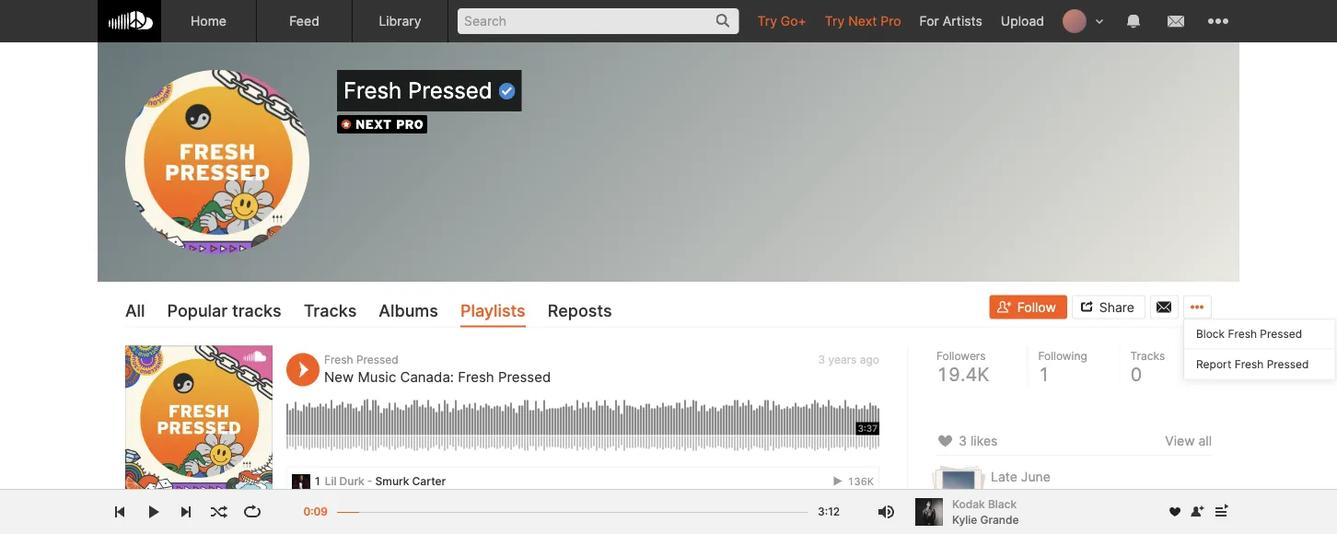 Task type: describe. For each thing, give the bounding box(es) containing it.
popular
[[167, 300, 228, 321]]

late
[[991, 470, 1018, 485]]

smurk
[[375, 474, 409, 488]]

try for try next pro
[[825, 13, 845, 29]]

fresh pressed
[[344, 77, 499, 104]]

reposts
[[548, 300, 612, 321]]

for artists link
[[911, 0, 992, 41]]

for
[[920, 13, 939, 29]]

kodak black link
[[953, 497, 1158, 512]]

pressed down library link
[[408, 77, 492, 104]]

report fresh pressed button
[[1185, 350, 1335, 379]]

follow button
[[990, 295, 1067, 319]]

kylie grande link
[[953, 512, 1019, 528]]

try for try go+
[[758, 13, 777, 29]]

0 horizontal spatial 1
[[315, 474, 320, 488]]

tracks for tracks
[[304, 300, 357, 321]]

go+
[[781, 13, 807, 29]]

late june link
[[991, 470, 1051, 485]]

new music canada: fresh pressed link
[[324, 368, 551, 385]]

fresh pressed link
[[324, 353, 399, 366]]

19.4k
[[937, 364, 990, 386]]

followers
[[937, 350, 986, 363]]

new
[[324, 368, 354, 385]]

houdini
[[383, 503, 424, 516]]

houdini element
[[292, 503, 310, 521]]

smurk carter element
[[292, 474, 310, 493]]

ep ·
[[991, 504, 1011, 517]]

like image
[[936, 430, 955, 452]]

pro
[[881, 13, 901, 29]]

3 years ago
[[818, 353, 880, 366]]

tracks 0
[[1131, 350, 1166, 386]]

lil
[[325, 474, 337, 488]]

share button
[[1072, 295, 1146, 319]]

playlists
[[461, 300, 526, 321]]

report fresh pressed
[[1197, 357, 1309, 371]]

try next pro link
[[816, 0, 911, 41]]

grande
[[981, 513, 1019, 526]]

albums
[[379, 300, 438, 321]]

all
[[1199, 434, 1212, 449]]

136k
[[845, 475, 874, 487]]

kodak
[[953, 497, 985, 511]]

kylie
[[953, 513, 978, 526]]

report
[[1197, 357, 1232, 371]]

albums link
[[379, 296, 438, 327]]

upload link
[[992, 0, 1054, 41]]

try go+
[[758, 13, 807, 29]]

still
[[1049, 486, 1071, 502]]

ago
[[860, 353, 880, 366]]

reposts link
[[548, 296, 612, 327]]

home
[[191, 13, 227, 29]]

tracks
[[232, 300, 282, 321]]

canada:
[[400, 368, 454, 385]]

next up image
[[1210, 501, 1233, 523]]

block fresh pressed button
[[1185, 320, 1335, 350]]

new music canada: fresh pressed element
[[125, 346, 273, 493]]

durk
[[340, 474, 364, 488]]



Task type: vqa. For each thing, say whether or not it's contained in the screenshot.
Subscribe
no



Task type: locate. For each thing, give the bounding box(es) containing it.
3 likes
[[959, 434, 998, 449]]

next
[[849, 13, 877, 29]]

pressed down playlists link
[[498, 368, 551, 385]]

0 vertical spatial tracks
[[304, 300, 357, 321]]

0 horizontal spatial 3
[[818, 353, 825, 366]]

bob builder's avatar element
[[1063, 9, 1087, 33]]

0 vertical spatial 1
[[1039, 364, 1051, 386]]

block
[[1197, 327, 1225, 341]]

kylie grande element
[[916, 498, 943, 526]]

pressed up music
[[356, 353, 399, 366]]

0:09
[[304, 505, 328, 519]]

for artists
[[920, 13, 983, 29]]

1 vertical spatial -
[[375, 503, 380, 516]]

try left next
[[825, 13, 845, 29]]

pressed
[[408, 77, 492, 104], [1261, 327, 1303, 341], [356, 353, 399, 366], [1267, 357, 1309, 371], [498, 368, 551, 385]]

2 try from the left
[[825, 13, 845, 29]]

following
[[1039, 350, 1088, 363]]

dua
[[326, 503, 347, 516]]

0 horizontal spatial try
[[758, 13, 777, 29]]

kodak black kylie grande
[[953, 497, 1019, 526]]

1 inside following 1
[[1039, 364, 1051, 386]]

1 vertical spatial 3
[[959, 434, 967, 449]]

0
[[1131, 364, 1143, 386]]

fresh inside button
[[1235, 357, 1264, 371]]

trippie redd - van cleef island element
[[292, 531, 310, 534]]

try
[[758, 13, 777, 29], [825, 13, 845, 29]]

tracks up the fresh pressed link
[[304, 300, 357, 321]]

fresh inside button
[[1228, 327, 1257, 341]]

3:12
[[818, 505, 840, 519]]

3 left years
[[818, 353, 825, 366]]

fresh right the canada:
[[458, 368, 494, 385]]

tracks up 0
[[1131, 350, 1166, 363]]

1 lil durk         - smurk carter
[[315, 474, 446, 488]]

block fresh pressed
[[1197, 327, 1303, 341]]

fresh pressed's avatar element
[[125, 70, 310, 254]]

- right lipa
[[375, 503, 380, 516]]

1 try from the left
[[758, 13, 777, 29]]

try left "go+"
[[758, 13, 777, 29]]

1 horizontal spatial try
[[825, 13, 845, 29]]

pressed inside button
[[1261, 327, 1303, 341]]

3 right like icon on the bottom right of the page
[[959, 434, 967, 449]]

fresh down library link
[[344, 77, 402, 104]]

view
[[1165, 434, 1195, 449]]

popular tracks link
[[167, 296, 282, 327]]

fresh pressed new music canada: fresh pressed
[[324, 353, 551, 385]]

3 for 3 likes
[[959, 434, 967, 449]]

fresh up report fresh pressed
[[1228, 327, 1257, 341]]

years
[[829, 353, 857, 366]]

upload
[[1001, 13, 1045, 29]]

1 horizontal spatial -
[[375, 503, 380, 516]]

fresh down block fresh pressed on the right of the page
[[1235, 357, 1264, 371]]

try go+ link
[[748, 0, 816, 41]]

pressed down "block fresh pressed" button
[[1267, 357, 1309, 371]]

progress bar
[[337, 503, 809, 533]]

2
[[315, 503, 322, 516]]

popular tracks
[[167, 300, 282, 321]]

playlists link
[[461, 296, 526, 327]]

follow
[[1018, 299, 1056, 315]]

library link
[[353, 0, 449, 42]]

late june standing still ep · 2021
[[991, 470, 1071, 517]]

standing
[[991, 486, 1045, 502]]

0 vertical spatial 3
[[818, 353, 825, 366]]

followers 19.4k
[[937, 350, 990, 386]]

tracks
[[304, 300, 357, 321], [1131, 350, 1166, 363]]

fresh up new
[[324, 353, 353, 366]]

0 vertical spatial -
[[367, 474, 373, 488]]

home link
[[161, 0, 257, 42]]

2021
[[1014, 504, 1043, 517]]

pressed up report fresh pressed button
[[1261, 327, 1303, 341]]

music
[[358, 368, 396, 385]]

likes
[[971, 434, 998, 449]]

1 horizontal spatial tracks
[[1131, 350, 1166, 363]]

0 horizontal spatial tracks
[[304, 300, 357, 321]]

feed
[[289, 13, 319, 29]]

1 down following
[[1039, 364, 1051, 386]]

all
[[125, 300, 145, 321]]

1 vertical spatial tracks
[[1131, 350, 1166, 363]]

- right 'durk'
[[367, 474, 373, 488]]

library
[[379, 13, 422, 29]]

try next pro
[[825, 13, 901, 29]]

lipa
[[350, 503, 372, 516]]

0 horizontal spatial -
[[367, 474, 373, 488]]

all link
[[125, 296, 145, 327]]

view all
[[1165, 434, 1212, 449]]

standing still element
[[936, 470, 982, 516]]

share
[[1100, 299, 1135, 315]]

carter
[[412, 474, 446, 488]]

3
[[818, 353, 825, 366], [959, 434, 967, 449]]

june
[[1021, 470, 1051, 485]]

1 vertical spatial 1
[[315, 474, 320, 488]]

fresh
[[344, 77, 402, 104], [1228, 327, 1257, 341], [324, 353, 353, 366], [1235, 357, 1264, 371], [458, 368, 494, 385]]

standing still link
[[991, 486, 1071, 503]]

1 horizontal spatial 3
[[959, 434, 967, 449]]

feed link
[[257, 0, 353, 42]]

- for lipa
[[375, 503, 380, 516]]

2 dua lipa         - houdini
[[315, 503, 424, 516]]

tracks for tracks 0
[[1131, 350, 1166, 363]]

- for durk
[[367, 474, 373, 488]]

artists
[[943, 13, 983, 29]]

3 for 3 years ago
[[818, 353, 825, 366]]

-
[[367, 474, 373, 488], [375, 503, 380, 516]]

1 left lil
[[315, 474, 320, 488]]

1 horizontal spatial 1
[[1039, 364, 1051, 386]]

black
[[988, 497, 1017, 511]]

Search search field
[[458, 8, 739, 34]]

following 1
[[1039, 350, 1088, 386]]

tracks link
[[304, 296, 357, 327]]

pressed inside button
[[1267, 357, 1309, 371]]

None search field
[[449, 0, 748, 41]]

1
[[1039, 364, 1051, 386], [315, 474, 320, 488]]



